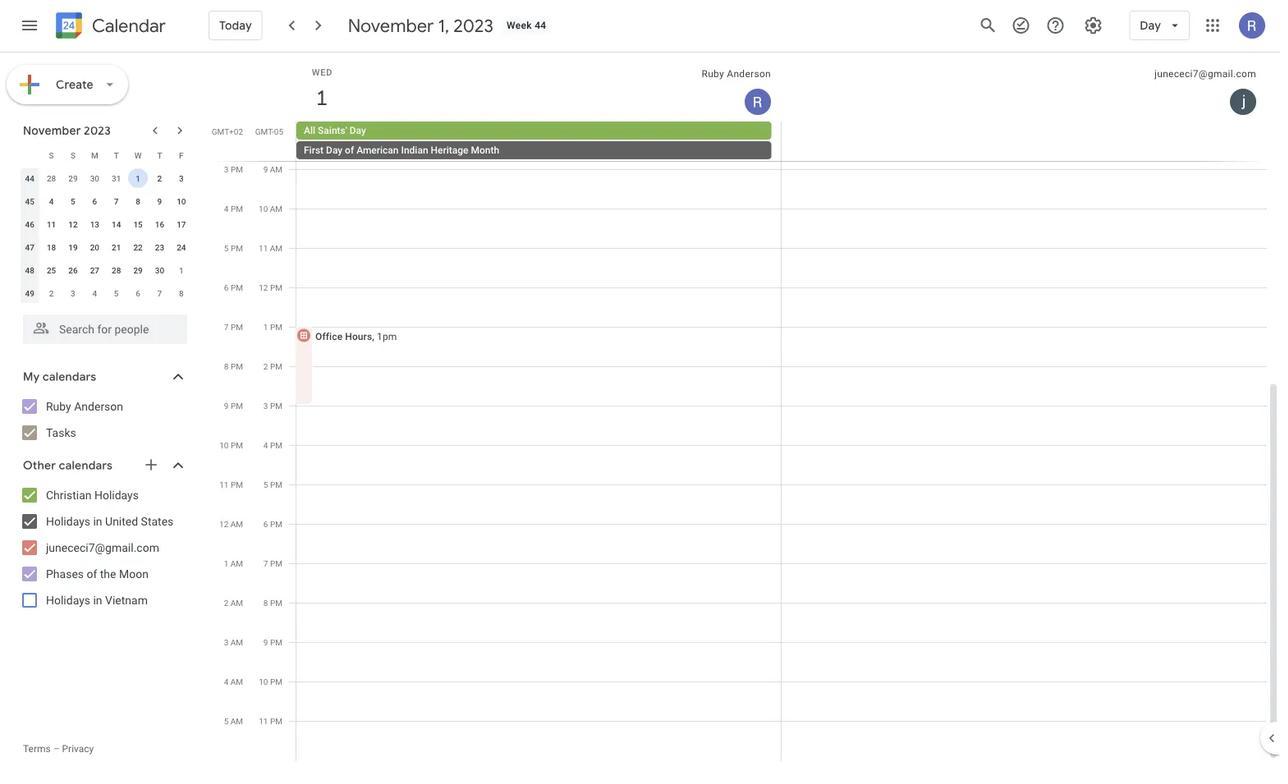 Task type: locate. For each thing, give the bounding box(es) containing it.
10
[[177, 196, 186, 206], [259, 204, 268, 214], [219, 440, 229, 450], [259, 677, 268, 687]]

15 element
[[128, 214, 148, 234]]

1 horizontal spatial s
[[71, 150, 76, 160]]

10 pm
[[219, 440, 243, 450], [259, 677, 283, 687]]

29 element
[[128, 260, 148, 280]]

junececi7@gmail.com inside 1 grid
[[1155, 68, 1257, 80]]

11 up 12 am at the left bottom
[[219, 480, 229, 489]]

2
[[157, 173, 162, 183], [49, 288, 54, 298], [264, 361, 268, 371], [224, 598, 229, 608]]

1 vertical spatial calendars
[[59, 458, 113, 473]]

4 pm left 10 am
[[224, 204, 243, 214]]

2 vertical spatial day
[[326, 145, 343, 156]]

day
[[1140, 18, 1161, 33], [350, 125, 366, 136], [326, 145, 343, 156]]

12 am
[[219, 519, 243, 529]]

7 pm
[[224, 322, 243, 332], [264, 558, 283, 568]]

privacy
[[62, 743, 94, 755]]

,
[[372, 331, 374, 342]]

0 horizontal spatial november
[[23, 123, 81, 138]]

1 in from the top
[[93, 515, 102, 528]]

am down 05
[[270, 164, 283, 174]]

holidays for united
[[46, 515, 90, 528]]

t right m
[[114, 150, 119, 160]]

1 horizontal spatial day
[[350, 125, 366, 136]]

0 vertical spatial in
[[93, 515, 102, 528]]

11 pm
[[219, 480, 243, 489], [259, 716, 283, 726]]

9 inside row
[[157, 196, 162, 206]]

cell inside 1 grid
[[296, 122, 781, 161]]

Search for people text field
[[33, 315, 177, 344]]

1 horizontal spatial ruby
[[702, 68, 724, 80]]

1 vertical spatial 9 pm
[[264, 637, 283, 647]]

0 horizontal spatial 10 pm
[[219, 440, 243, 450]]

6 left 12 pm
[[224, 283, 229, 292]]

vietnam
[[105, 593, 148, 607]]

w
[[134, 150, 142, 160]]

am up 12 pm
[[270, 243, 283, 253]]

26 element
[[63, 260, 83, 280]]

october 30 element
[[85, 168, 105, 188]]

cell
[[295, 0, 782, 761], [782, 0, 1267, 761], [296, 122, 781, 161]]

0 horizontal spatial of
[[87, 567, 97, 581]]

0 vertical spatial of
[[345, 145, 354, 156]]

28 element
[[107, 260, 126, 280]]

1 for december 1 element
[[179, 265, 184, 275]]

11 down 10 am
[[259, 243, 268, 253]]

1 vertical spatial of
[[87, 567, 97, 581]]

december 7 element
[[150, 283, 170, 303]]

7 pm right 1 am
[[264, 558, 283, 568]]

1 vertical spatial 29
[[133, 265, 143, 275]]

cell for 1 column header
[[295, 0, 782, 761]]

row group inside november 2023 grid
[[19, 167, 192, 305]]

10 pm right the 4 am
[[259, 677, 283, 687]]

17 element
[[171, 214, 191, 234]]

1 vertical spatial 7 pm
[[264, 558, 283, 568]]

am up 2 am
[[231, 558, 243, 568]]

1 vertical spatial 5 pm
[[264, 480, 283, 489]]

holidays down phases
[[46, 593, 90, 607]]

6 pm right 12 am at the left bottom
[[264, 519, 283, 529]]

48
[[25, 265, 34, 275]]

2 up 3 am
[[224, 598, 229, 608]]

1 horizontal spatial 3 pm
[[264, 401, 283, 411]]

1 horizontal spatial 7 pm
[[264, 558, 283, 568]]

47
[[25, 242, 34, 252]]

0 horizontal spatial 7 pm
[[224, 322, 243, 332]]

6 pm left 12 pm
[[224, 283, 243, 292]]

1 vertical spatial 12
[[259, 283, 268, 292]]

18 element
[[42, 237, 61, 257]]

0 vertical spatial 30
[[90, 173, 99, 183]]

1 horizontal spatial anderson
[[727, 68, 771, 80]]

7 right 1 am
[[264, 558, 268, 568]]

11 right 46 at left top
[[47, 219, 56, 229]]

15
[[133, 219, 143, 229]]

3 am
[[224, 637, 243, 647]]

ruby
[[702, 68, 724, 80], [46, 400, 71, 413]]

gmt+02
[[212, 126, 243, 136]]

junececi7@gmail.com down day dropdown button
[[1155, 68, 1257, 80]]

all
[[304, 125, 315, 136]]

4 pm down 2 pm
[[264, 440, 283, 450]]

1 vertical spatial 8 pm
[[264, 598, 283, 608]]

1 vertical spatial anderson
[[74, 400, 123, 413]]

30 right 29 element
[[155, 265, 164, 275]]

12 down 11 am
[[259, 283, 268, 292]]

12 element
[[63, 214, 83, 234]]

in
[[93, 515, 102, 528], [93, 593, 102, 607]]

calendars right my
[[43, 370, 96, 384]]

1 horizontal spatial november
[[348, 14, 434, 37]]

1 vertical spatial junececi7@gmail.com
[[46, 541, 159, 554]]

1 horizontal spatial of
[[345, 145, 354, 156]]

1 horizontal spatial 29
[[133, 265, 143, 275]]

0 vertical spatial 11 pm
[[219, 480, 243, 489]]

44 right week at the left of the page
[[535, 20, 546, 31]]

calendars up christian holidays
[[59, 458, 113, 473]]

0 horizontal spatial junececi7@gmail.com
[[46, 541, 159, 554]]

junececi7@gmail.com up phases of the moon
[[46, 541, 159, 554]]

6
[[92, 196, 97, 206], [224, 283, 229, 292], [136, 288, 140, 298], [264, 519, 268, 529]]

0 horizontal spatial s
[[49, 150, 54, 160]]

0 vertical spatial 29
[[68, 173, 78, 183]]

2 s from the left
[[71, 150, 76, 160]]

10 inside 10 element
[[177, 196, 186, 206]]

4
[[49, 196, 54, 206], [224, 204, 229, 214], [92, 288, 97, 298], [264, 440, 268, 450], [224, 677, 229, 687]]

2023 right 1,
[[454, 14, 494, 37]]

1 horizontal spatial 44
[[535, 20, 546, 31]]

phases of the moon
[[46, 567, 149, 581]]

1 cell
[[127, 167, 149, 190]]

1 right october 31 element
[[136, 173, 140, 183]]

0 horizontal spatial 5 pm
[[224, 243, 243, 253]]

row containing 49
[[19, 282, 192, 305]]

2 vertical spatial 12
[[219, 519, 229, 529]]

m
[[91, 150, 98, 160]]

10 right the 4 am
[[259, 677, 268, 687]]

am for 1 am
[[231, 558, 243, 568]]

1 horizontal spatial 11 pm
[[259, 716, 283, 726]]

0 vertical spatial ruby
[[702, 68, 724, 80]]

1 vertical spatial in
[[93, 593, 102, 607]]

0 vertical spatial 28
[[47, 173, 56, 183]]

0 horizontal spatial 12
[[68, 219, 78, 229]]

7 pm left 1 pm
[[224, 322, 243, 332]]

2 t from the left
[[157, 150, 162, 160]]

4 down 3 am
[[224, 677, 229, 687]]

november for november 1, 2023
[[348, 14, 434, 37]]

8
[[136, 196, 140, 206], [179, 288, 184, 298], [224, 361, 229, 371], [264, 598, 268, 608]]

add other calendars image
[[143, 457, 159, 473]]

in left united
[[93, 515, 102, 528]]

calendar element
[[53, 9, 166, 45]]

t right w
[[157, 150, 162, 160]]

1 horizontal spatial 8 pm
[[264, 598, 283, 608]]

1 horizontal spatial 30
[[155, 265, 164, 275]]

1 vertical spatial ruby
[[46, 400, 71, 413]]

12 up 1 am
[[219, 519, 229, 529]]

10 pm up 12 am at the left bottom
[[219, 440, 243, 450]]

1 vertical spatial 6 pm
[[264, 519, 283, 529]]

29 for 29 element
[[133, 265, 143, 275]]

1 inside december 1 element
[[179, 265, 184, 275]]

23 element
[[150, 237, 170, 257]]

1 vertical spatial 10 pm
[[259, 677, 283, 687]]

row inside 1 grid
[[289, 122, 1280, 161]]

t
[[114, 150, 119, 160], [157, 150, 162, 160]]

of left the
[[87, 567, 97, 581]]

5
[[71, 196, 75, 206], [224, 243, 229, 253], [114, 288, 119, 298], [264, 480, 268, 489], [224, 716, 229, 726]]

1 vertical spatial 44
[[25, 173, 34, 183]]

day right settings menu icon
[[1140, 18, 1161, 33]]

pm
[[231, 164, 243, 174], [231, 204, 243, 214], [231, 243, 243, 253], [231, 283, 243, 292], [270, 283, 283, 292], [231, 322, 243, 332], [270, 322, 283, 332], [231, 361, 243, 371], [270, 361, 283, 371], [231, 401, 243, 411], [270, 401, 283, 411], [231, 440, 243, 450], [270, 440, 283, 450], [231, 480, 243, 489], [270, 480, 283, 489], [270, 519, 283, 529], [270, 558, 283, 568], [270, 598, 283, 608], [270, 637, 283, 647], [270, 677, 283, 687], [270, 716, 283, 726]]

1 vertical spatial ruby anderson
[[46, 400, 123, 413]]

0 horizontal spatial anderson
[[74, 400, 123, 413]]

cell containing all saints' day
[[296, 122, 781, 161]]

1
[[315, 84, 327, 111], [136, 173, 140, 183], [179, 265, 184, 275], [264, 322, 268, 332], [224, 558, 229, 568]]

2 down 1 pm
[[264, 361, 268, 371]]

terms link
[[23, 743, 51, 755]]

november up october 28 element
[[23, 123, 81, 138]]

2 left december 3 element on the left of the page
[[49, 288, 54, 298]]

8 pm right 2 am
[[264, 598, 283, 608]]

1 horizontal spatial junececi7@gmail.com
[[1155, 68, 1257, 80]]

2 in from the top
[[93, 593, 102, 607]]

10 up 17
[[177, 196, 186, 206]]

1 down 12 am at the left bottom
[[224, 558, 229, 568]]

29
[[68, 173, 78, 183], [133, 265, 143, 275]]

12 inside row
[[68, 219, 78, 229]]

other
[[23, 458, 56, 473]]

10 up 11 am
[[259, 204, 268, 214]]

1 horizontal spatial 6 pm
[[264, 519, 283, 529]]

10 up 12 am at the left bottom
[[219, 440, 229, 450]]

11 right 5 am
[[259, 716, 268, 726]]

8 up 15 element
[[136, 196, 140, 206]]

am down 2 am
[[231, 637, 243, 647]]

12 right 11 element
[[68, 219, 78, 229]]

october 29 element
[[63, 168, 83, 188]]

12 for 12
[[68, 219, 78, 229]]

1 down wed
[[315, 84, 327, 111]]

row containing s
[[19, 144, 192, 167]]

hours
[[345, 331, 372, 342]]

8 left 2 pm
[[224, 361, 229, 371]]

28 inside 28 element
[[112, 265, 121, 275]]

november for november 2023
[[23, 123, 81, 138]]

28 right '27' element
[[112, 265, 121, 275]]

1 s from the left
[[49, 150, 54, 160]]

28 inside october 28 element
[[47, 173, 56, 183]]

22 element
[[128, 237, 148, 257]]

0 vertical spatial holidays
[[94, 488, 139, 502]]

1 for 1 pm
[[264, 322, 268, 332]]

calendars for my calendars
[[43, 370, 96, 384]]

14
[[112, 219, 121, 229]]

am down 3 am
[[231, 677, 243, 687]]

am down the 4 am
[[231, 716, 243, 726]]

row group containing 44
[[19, 167, 192, 305]]

am for 3 am
[[231, 637, 243, 647]]

main drawer image
[[20, 16, 39, 35]]

row
[[289, 0, 1267, 761], [289, 122, 1280, 161], [19, 144, 192, 167], [19, 167, 192, 190], [19, 190, 192, 213], [19, 213, 192, 236], [19, 236, 192, 259], [19, 259, 192, 282], [19, 282, 192, 305]]

december 3 element
[[63, 283, 83, 303]]

2 for 2 am
[[224, 598, 229, 608]]

0 horizontal spatial 9 pm
[[224, 401, 243, 411]]

11
[[47, 219, 56, 229], [259, 243, 268, 253], [219, 480, 229, 489], [259, 716, 268, 726]]

am up 3 am
[[231, 598, 243, 608]]

row containing 47
[[19, 236, 192, 259]]

0 vertical spatial 12
[[68, 219, 78, 229]]

1 for 1 am
[[224, 558, 229, 568]]

0 horizontal spatial 30
[[90, 173, 99, 183]]

3 pm down gmt+02
[[224, 164, 243, 174]]

0 vertical spatial 2023
[[454, 14, 494, 37]]

junececi7@gmail.com
[[1155, 68, 1257, 80], [46, 541, 159, 554]]

28 for october 28 element
[[47, 173, 56, 183]]

0 horizontal spatial ruby anderson
[[46, 400, 123, 413]]

0 horizontal spatial day
[[326, 145, 343, 156]]

14 element
[[107, 214, 126, 234]]

day inside dropdown button
[[1140, 18, 1161, 33]]

1 horizontal spatial 12
[[219, 519, 229, 529]]

12 for 12 am
[[219, 519, 229, 529]]

11 pm right 5 am
[[259, 716, 283, 726]]

christian
[[46, 488, 92, 502]]

9 am
[[263, 164, 283, 174]]

1 vertical spatial 2023
[[84, 123, 111, 138]]

row containing 45
[[19, 190, 192, 213]]

am
[[270, 164, 283, 174], [270, 204, 283, 214], [270, 243, 283, 253], [231, 519, 243, 529], [231, 558, 243, 568], [231, 598, 243, 608], [231, 637, 243, 647], [231, 677, 243, 687], [231, 716, 243, 726]]

0 horizontal spatial 3 pm
[[224, 164, 243, 174]]

0 horizontal spatial 44
[[25, 173, 34, 183]]

6 pm
[[224, 283, 243, 292], [264, 519, 283, 529]]

1 horizontal spatial ruby anderson
[[702, 68, 771, 80]]

None search field
[[0, 308, 204, 344]]

1 vertical spatial 28
[[112, 265, 121, 275]]

november 2023
[[23, 123, 111, 138]]

0 horizontal spatial t
[[114, 150, 119, 160]]

7 left 1 pm
[[224, 322, 229, 332]]

0 horizontal spatial 2023
[[84, 123, 111, 138]]

8 pm
[[224, 361, 243, 371], [264, 598, 283, 608]]

0 vertical spatial anderson
[[727, 68, 771, 80]]

1 am
[[224, 558, 243, 568]]

8 right 2 am
[[264, 598, 268, 608]]

1 vertical spatial 4 pm
[[264, 440, 283, 450]]

7
[[114, 196, 119, 206], [157, 288, 162, 298], [224, 322, 229, 332], [264, 558, 268, 568]]

3 down 2 am
[[224, 637, 229, 647]]

30 right october 29 element
[[90, 173, 99, 183]]

1 vertical spatial november
[[23, 123, 81, 138]]

holidays up united
[[94, 488, 139, 502]]

2023 up m
[[84, 123, 111, 138]]

december 5 element
[[107, 283, 126, 303]]

0 vertical spatial junececi7@gmail.com
[[1155, 68, 1257, 80]]

0 vertical spatial november
[[348, 14, 434, 37]]

4 left december 5 element
[[92, 288, 97, 298]]

in down phases of the moon
[[93, 593, 102, 607]]

november left 1,
[[348, 14, 434, 37]]

1 down 12 pm
[[264, 322, 268, 332]]

2 for 2 pm
[[264, 361, 268, 371]]

of down saints'
[[345, 145, 354, 156]]

wednesday, november 1 element
[[303, 79, 341, 117]]

the
[[100, 567, 116, 581]]

3 pm down 2 pm
[[264, 401, 283, 411]]

1 vertical spatial 3 pm
[[264, 401, 283, 411]]

0 horizontal spatial 29
[[68, 173, 78, 183]]

0 vertical spatial day
[[1140, 18, 1161, 33]]

other calendars
[[23, 458, 113, 473]]

24
[[177, 242, 186, 252]]

1 horizontal spatial t
[[157, 150, 162, 160]]

row group
[[19, 167, 192, 305]]

am for 2 am
[[231, 598, 243, 608]]

13
[[90, 219, 99, 229]]

holidays for vietnam
[[46, 593, 90, 607]]

26
[[68, 265, 78, 275]]

0 horizontal spatial 4 pm
[[224, 204, 243, 214]]

5 pm
[[224, 243, 243, 253], [264, 480, 283, 489]]

anderson
[[727, 68, 771, 80], [74, 400, 123, 413]]

day right saints'
[[350, 125, 366, 136]]

3 pm
[[224, 164, 243, 174], [264, 401, 283, 411]]

2 vertical spatial holidays
[[46, 593, 90, 607]]

s up october 28 element
[[49, 150, 54, 160]]

0 vertical spatial 9 pm
[[224, 401, 243, 411]]

0 horizontal spatial 28
[[47, 173, 56, 183]]

0 vertical spatial calendars
[[43, 370, 96, 384]]

0 horizontal spatial 8 pm
[[224, 361, 243, 371]]

3 down 2 pm
[[264, 401, 268, 411]]

row containing 44
[[19, 167, 192, 190]]

november 2023 grid
[[16, 144, 192, 305]]

9
[[263, 164, 268, 174], [157, 196, 162, 206], [224, 401, 229, 411], [264, 637, 268, 647]]

1 vertical spatial 30
[[155, 265, 164, 275]]

0 horizontal spatial ruby
[[46, 400, 71, 413]]

wed 1
[[312, 67, 333, 111]]

s left m
[[71, 150, 76, 160]]

49
[[25, 288, 34, 298]]

of inside all saints' day first day of american indian heritage month
[[345, 145, 354, 156]]

25
[[47, 265, 56, 275]]

0 vertical spatial ruby anderson
[[702, 68, 771, 80]]

8 pm left 2 pm
[[224, 361, 243, 371]]

44
[[535, 20, 546, 31], [25, 173, 34, 183]]

29 right october 28 element
[[68, 173, 78, 183]]

holidays
[[94, 488, 139, 502], [46, 515, 90, 528], [46, 593, 90, 607]]

1 inside wed 1
[[315, 84, 327, 111]]

cell containing office hours
[[295, 0, 782, 761]]

row containing all saints' day
[[289, 122, 1280, 161]]

11 inside row
[[47, 219, 56, 229]]

30 for 30 element
[[155, 265, 164, 275]]

day down saints'
[[326, 145, 343, 156]]

29 right 28 element on the left top of the page
[[133, 265, 143, 275]]

11 pm up 12 am at the left bottom
[[219, 480, 243, 489]]

1 horizontal spatial 5 pm
[[264, 480, 283, 489]]

2 horizontal spatial 12
[[259, 283, 268, 292]]

1 right 30 element
[[179, 265, 184, 275]]

october 31 element
[[107, 168, 126, 188]]

am up 1 am
[[231, 519, 243, 529]]

29 for october 29 element
[[68, 173, 78, 183]]

2 horizontal spatial day
[[1140, 18, 1161, 33]]

17
[[177, 219, 186, 229]]

in for united
[[93, 515, 102, 528]]

am down 9 am
[[270, 204, 283, 214]]

31
[[112, 173, 121, 183]]

4 left 10 am
[[224, 204, 229, 214]]

december 4 element
[[85, 283, 105, 303]]

28 left october 29 element
[[47, 173, 56, 183]]

44 left october 28 element
[[25, 173, 34, 183]]

0 horizontal spatial 6 pm
[[224, 283, 243, 292]]

28
[[47, 173, 56, 183], [112, 265, 121, 275]]

holidays down christian
[[46, 515, 90, 528]]



Task type: describe. For each thing, give the bounding box(es) containing it.
27
[[90, 265, 99, 275]]

10 am
[[259, 204, 283, 214]]

7 right december 6 element
[[157, 288, 162, 298]]

3 down gmt+02
[[224, 164, 229, 174]]

12 for 12 pm
[[259, 283, 268, 292]]

week 44
[[507, 20, 546, 31]]

december 6 element
[[128, 283, 148, 303]]

19 element
[[63, 237, 83, 257]]

calendar
[[92, 14, 166, 37]]

phases
[[46, 567, 84, 581]]

25 element
[[42, 260, 61, 280]]

ruby inside 1 column header
[[702, 68, 724, 80]]

ruby inside my calendars list
[[46, 400, 71, 413]]

4 right 45
[[49, 196, 54, 206]]

0 vertical spatial 44
[[535, 20, 546, 31]]

4 am
[[224, 677, 243, 687]]

cell for 'wednesday, november 1' element
[[296, 122, 781, 161]]

row containing 48
[[19, 259, 192, 282]]

44 inside row
[[25, 173, 34, 183]]

2 for "december 2" element
[[49, 288, 54, 298]]

11 element
[[42, 214, 61, 234]]

1 horizontal spatial 9 pm
[[264, 637, 283, 647]]

2 am
[[224, 598, 243, 608]]

12 pm
[[259, 283, 283, 292]]

ruby anderson inside 1 column header
[[702, 68, 771, 80]]

1 vertical spatial day
[[350, 125, 366, 136]]

f
[[179, 150, 184, 160]]

0 vertical spatial 6 pm
[[224, 283, 243, 292]]

create
[[56, 77, 94, 92]]

create button
[[7, 65, 128, 104]]

anderson inside my calendars list
[[74, 400, 123, 413]]

christian holidays
[[46, 488, 139, 502]]

other calendars button
[[3, 453, 204, 479]]

first
[[304, 145, 324, 156]]

21
[[112, 242, 121, 252]]

1 horizontal spatial 2023
[[454, 14, 494, 37]]

0 vertical spatial 7 pm
[[224, 322, 243, 332]]

30 for october 30 element at left
[[90, 173, 99, 183]]

am for 9 am
[[270, 164, 283, 174]]

1 grid
[[210, 0, 1280, 761]]

december 8 element
[[171, 283, 191, 303]]

3 down f
[[179, 173, 184, 183]]

saints'
[[318, 125, 347, 136]]

3 left december 4 element
[[71, 288, 75, 298]]

10 element
[[171, 191, 191, 211]]

united
[[105, 515, 138, 528]]

0 vertical spatial 10 pm
[[219, 440, 243, 450]]

moon
[[119, 567, 149, 581]]

19
[[68, 242, 78, 252]]

my
[[23, 370, 40, 384]]

24 element
[[171, 237, 191, 257]]

calendars for other calendars
[[59, 458, 113, 473]]

gmt-05
[[255, 126, 283, 136]]

4 down 2 pm
[[264, 440, 268, 450]]

all saints' day first day of american indian heritage month
[[304, 125, 499, 156]]

18
[[47, 242, 56, 252]]

20
[[90, 242, 99, 252]]

2 right the 1 cell
[[157, 173, 162, 183]]

terms – privacy
[[23, 743, 94, 755]]

november 1, 2023
[[348, 14, 494, 37]]

20 element
[[85, 237, 105, 257]]

december 1 element
[[171, 260, 191, 280]]

1 inside cell
[[136, 173, 140, 183]]

45
[[25, 196, 34, 206]]

7 down october 31 element
[[114, 196, 119, 206]]

all saints' day button
[[296, 122, 772, 140]]

1 pm
[[264, 322, 283, 332]]

december 2 element
[[42, 283, 61, 303]]

6 right december 5 element
[[136, 288, 140, 298]]

of inside other calendars list
[[87, 567, 97, 581]]

week
[[507, 20, 532, 31]]

indian
[[401, 145, 428, 156]]

am for 12 am
[[231, 519, 243, 529]]

1 t from the left
[[114, 150, 119, 160]]

tasks
[[46, 426, 76, 439]]

am for 11 am
[[270, 243, 283, 253]]

am for 4 am
[[231, 677, 243, 687]]

27 element
[[85, 260, 105, 280]]

row containing 46
[[19, 213, 192, 236]]

1 vertical spatial 11 pm
[[259, 716, 283, 726]]

office
[[315, 331, 343, 342]]

my calendars button
[[3, 364, 204, 390]]

0 vertical spatial 4 pm
[[224, 204, 243, 214]]

anderson inside 1 column header
[[727, 68, 771, 80]]

46
[[25, 219, 34, 229]]

28 for 28 element on the left top of the page
[[112, 265, 121, 275]]

today button
[[209, 6, 263, 45]]

day button
[[1130, 6, 1190, 45]]

office hours , 1pm
[[315, 331, 397, 342]]

1,
[[438, 14, 449, 37]]

0 vertical spatial 5 pm
[[224, 243, 243, 253]]

23
[[155, 242, 164, 252]]

heritage
[[431, 145, 469, 156]]

21 element
[[107, 237, 126, 257]]

6 down october 30 element at left
[[92, 196, 97, 206]]

terms
[[23, 743, 51, 755]]

0 horizontal spatial 11 pm
[[219, 480, 243, 489]]

0 vertical spatial 3 pm
[[224, 164, 243, 174]]

privacy link
[[62, 743, 94, 755]]

in for vietnam
[[93, 593, 102, 607]]

1 column header
[[296, 53, 782, 122]]

6 right 12 am at the left bottom
[[264, 519, 268, 529]]

october 28 element
[[42, 168, 61, 188]]

wed
[[312, 67, 333, 77]]

month
[[471, 145, 499, 156]]

states
[[141, 515, 174, 528]]

row containing office hours
[[289, 0, 1267, 761]]

1pm
[[377, 331, 397, 342]]

–
[[53, 743, 60, 755]]

1 horizontal spatial 10 pm
[[259, 677, 283, 687]]

today
[[219, 18, 252, 33]]

holidays in united states
[[46, 515, 174, 528]]

22
[[133, 242, 143, 252]]

8 right december 7 element
[[179, 288, 184, 298]]

calendar heading
[[89, 14, 166, 37]]

16 element
[[150, 214, 170, 234]]

gmt-
[[255, 126, 274, 136]]

ruby anderson inside my calendars list
[[46, 400, 123, 413]]

0 vertical spatial 8 pm
[[224, 361, 243, 371]]

other calendars list
[[3, 482, 204, 614]]

first day of american indian heritage month button
[[296, 141, 772, 159]]

13 element
[[85, 214, 105, 234]]

11 am
[[259, 243, 283, 253]]

settings menu image
[[1084, 16, 1103, 35]]

my calendars
[[23, 370, 96, 384]]

05
[[274, 126, 283, 136]]

am for 5 am
[[231, 716, 243, 726]]

2 pm
[[264, 361, 283, 371]]

5 am
[[224, 716, 243, 726]]

30 element
[[150, 260, 170, 280]]

16
[[155, 219, 164, 229]]

am for 10 am
[[270, 204, 283, 214]]

american
[[357, 145, 399, 156]]

junececi7@gmail.com inside other calendars list
[[46, 541, 159, 554]]

my calendars list
[[3, 393, 204, 446]]

holidays in vietnam
[[46, 593, 148, 607]]



Task type: vqa. For each thing, say whether or not it's contained in the screenshot.


